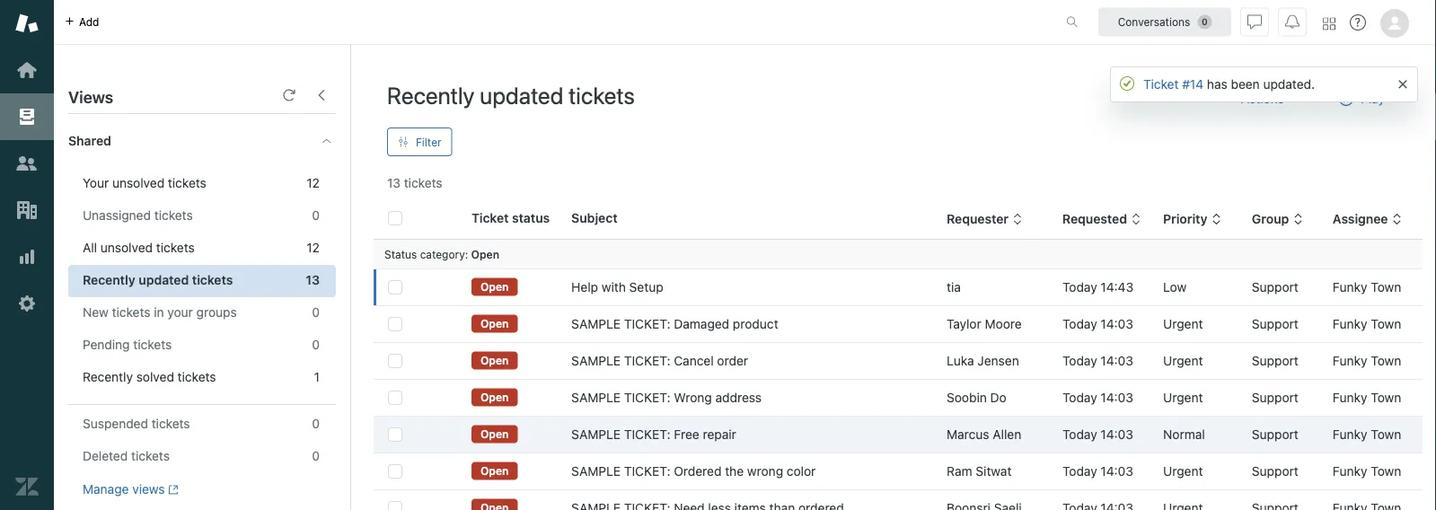 Task type: describe. For each thing, give the bounding box(es) containing it.
been
[[1231, 77, 1260, 92]]

unassigned tickets
[[83, 208, 193, 223]]

funky for sitwat
[[1333, 464, 1368, 479]]

open for sample ticket: wrong address
[[481, 391, 509, 404]]

sample for sample ticket: free repair
[[572, 427, 621, 442]]

soobin do
[[947, 390, 1007, 405]]

priority
[[1164, 212, 1208, 227]]

group
[[1252, 212, 1290, 227]]

sample ticket: cancel order
[[572, 354, 748, 368]]

all
[[83, 240, 97, 255]]

normal
[[1164, 427, 1206, 442]]

ticket ‭#14‬ link
[[1144, 77, 1204, 92]]

get started image
[[15, 58, 39, 82]]

ticket status
[[472, 211, 550, 226]]

sample for sample ticket: damaged product
[[572, 317, 621, 332]]

main element
[[0, 0, 54, 510]]

assignee
[[1333, 212, 1388, 227]]

notifications image
[[1286, 15, 1300, 29]]

12 for all unsolved tickets
[[307, 240, 320, 255]]

0 for new tickets in your groups
[[312, 305, 320, 320]]

today for jensen
[[1063, 354, 1098, 368]]

open for sample ticket: ordered the wrong color
[[481, 465, 509, 477]]

add
[[79, 16, 99, 28]]

urgent for moore
[[1164, 317, 1204, 332]]

sample ticket: damaged product link
[[572, 315, 779, 333]]

row containing help with setup
[[374, 269, 1423, 306]]

ticket for ticket ‭#14‬ has been updated.
[[1144, 77, 1179, 92]]

cancel
[[674, 354, 714, 368]]

your unsolved tickets
[[83, 176, 206, 190]]

1 town from the top
[[1371, 280, 1402, 295]]

open for sample ticket: free repair
[[481, 428, 509, 441]]

support for moore
[[1252, 317, 1299, 332]]

12 for unsolved tickets in your groups
[[307, 402, 320, 417]]

jensen
[[978, 354, 1020, 368]]

suspended
[[83, 416, 148, 431]]

play button
[[1324, 81, 1401, 117]]

sample ticket: wrong address
[[572, 390, 762, 405]]

deleted
[[83, 449, 128, 464]]

ram
[[947, 464, 973, 479]]

ram sitwat
[[947, 464, 1012, 479]]

sample ticket: free repair link
[[572, 426, 737, 444]]

0 for unassigned tickets
[[312, 208, 320, 223]]

funky town for moore
[[1333, 317, 1402, 332]]

sitwat
[[976, 464, 1012, 479]]

0 for pending tickets
[[312, 337, 320, 352]]

pending
[[83, 337, 130, 352]]

1 funky from the top
[[1333, 280, 1368, 295]]

refresh views pane image
[[282, 88, 296, 102]]

support for allen
[[1252, 427, 1299, 442]]

funky town for sitwat
[[1333, 464, 1402, 479]]

manage views link
[[83, 482, 179, 498]]

7 row from the top
[[374, 490, 1423, 510]]

wrong
[[747, 464, 784, 479]]

address
[[716, 390, 762, 405]]

12 for your unsolved tickets
[[307, 176, 320, 190]]

views image
[[15, 105, 39, 128]]

urgent for do
[[1164, 390, 1204, 405]]

open for sample ticket: damaged product
[[481, 317, 509, 330]]

ticket ‭#14‬ has been updated.
[[1144, 77, 1315, 92]]

unsolved for your
[[112, 176, 165, 190]]

status
[[385, 248, 417, 261]]

sample ticket: cancel order link
[[572, 352, 748, 370]]

1
[[314, 370, 320, 385]]

setup
[[630, 280, 664, 295]]

town for allen
[[1371, 427, 1402, 442]]

deleted tickets
[[83, 449, 170, 464]]

new tickets in your groups
[[83, 305, 237, 320]]

shared heading
[[54, 114, 350, 168]]

1 horizontal spatial updated
[[480, 81, 564, 109]]

1 horizontal spatial recently updated tickets
[[387, 81, 635, 109]]

zendesk support image
[[15, 12, 39, 35]]

urgent for jensen
[[1164, 354, 1204, 368]]

urgent for sitwat
[[1164, 464, 1204, 479]]

groups for unsolved tickets in your groups
[[225, 402, 265, 417]]

free
[[674, 427, 700, 442]]

updated.
[[1264, 77, 1315, 92]]

14:03 for allen
[[1101, 427, 1134, 442]]

product
[[733, 317, 779, 332]]

funky for jensen
[[1333, 354, 1368, 368]]

group button
[[1252, 211, 1304, 227]]

requested button
[[1063, 211, 1142, 227]]

funky for moore
[[1333, 317, 1368, 332]]

requester button
[[947, 211, 1023, 227]]

14:43
[[1101, 280, 1134, 295]]

unsolved
[[83, 402, 137, 417]]

help with setup
[[572, 280, 664, 295]]

today for allen
[[1063, 427, 1098, 442]]

recently for 13
[[83, 273, 135, 288]]

your for new tickets in your groups
[[167, 305, 193, 320]]

the
[[725, 464, 744, 479]]

low
[[1164, 280, 1187, 295]]

ordered
[[674, 464, 722, 479]]

0 for suspended tickets
[[312, 416, 320, 431]]

funky town for allen
[[1333, 427, 1402, 442]]

help with setup link
[[572, 279, 664, 296]]

color
[[787, 464, 816, 479]]

shared
[[68, 133, 111, 148]]

support for sitwat
[[1252, 464, 1299, 479]]

0 for deleted tickets
[[312, 449, 320, 464]]

luka jensen
[[947, 354, 1020, 368]]

suspended tickets
[[83, 416, 190, 431]]

views
[[132, 482, 165, 497]]

sample ticket: free repair
[[572, 427, 737, 442]]

14:03 for sitwat
[[1101, 464, 1134, 479]]

support for do
[[1252, 390, 1299, 405]]

zendesk products image
[[1323, 18, 1336, 30]]

sample ticket: wrong address link
[[572, 389, 762, 407]]

town for jensen
[[1371, 354, 1402, 368]]

subject
[[572, 211, 618, 226]]

solved
[[136, 370, 174, 385]]

sample ticket: damaged product
[[572, 317, 779, 332]]

pending tickets
[[83, 337, 172, 352]]

ticket: for wrong
[[624, 390, 671, 405]]

sample for sample ticket: ordered the wrong color
[[572, 464, 621, 479]]

priority button
[[1164, 211, 1222, 227]]

funky for allen
[[1333, 427, 1368, 442]]

wrong
[[674, 390, 712, 405]]

today 14:03 for jensen
[[1063, 354, 1134, 368]]

recently for 1
[[83, 370, 133, 385]]



Task type: vqa. For each thing, say whether or not it's contained in the screenshot.
been
yes



Task type: locate. For each thing, give the bounding box(es) containing it.
ticket left status
[[472, 211, 509, 226]]

1 vertical spatial your
[[196, 402, 221, 417]]

collapse views pane image
[[314, 88, 329, 102]]

2 funky from the top
[[1333, 317, 1368, 332]]

sample for sample ticket: cancel order
[[572, 354, 621, 368]]

open
[[471, 248, 500, 261], [481, 281, 509, 293], [481, 317, 509, 330], [481, 354, 509, 367], [481, 391, 509, 404], [481, 428, 509, 441], [481, 465, 509, 477]]

13
[[387, 176, 401, 190], [306, 273, 320, 288]]

row
[[374, 269, 1423, 306], [374, 306, 1423, 343], [374, 343, 1423, 380], [374, 380, 1423, 416], [374, 416, 1423, 453], [374, 453, 1423, 490], [374, 490, 1423, 510]]

3 support from the top
[[1252, 354, 1299, 368]]

organizations image
[[15, 199, 39, 222]]

row down luka on the right bottom of page
[[374, 380, 1423, 416]]

2 sample from the top
[[572, 354, 621, 368]]

5 today from the top
[[1063, 427, 1098, 442]]

category:
[[420, 248, 468, 261]]

1 row from the top
[[374, 269, 1423, 306]]

today 14:03 for sitwat
[[1063, 464, 1134, 479]]

requested
[[1063, 212, 1128, 227]]

status
[[512, 211, 550, 226]]

sample for sample ticket: wrong address
[[572, 390, 621, 405]]

1 vertical spatial recently
[[83, 273, 135, 288]]

recently up new
[[83, 273, 135, 288]]

5 0 from the top
[[312, 449, 320, 464]]

0 vertical spatial in
[[154, 305, 164, 320]]

today for do
[[1063, 390, 1098, 405]]

today 14:43
[[1063, 280, 1134, 295]]

has
[[1207, 77, 1228, 92]]

funky town for do
[[1333, 390, 1402, 405]]

4 0 from the top
[[312, 416, 320, 431]]

1 urgent from the top
[[1164, 317, 1204, 332]]

0 horizontal spatial updated
[[139, 273, 189, 288]]

luka
[[947, 354, 975, 368]]

1 vertical spatial ticket
[[472, 211, 509, 226]]

2 today from the top
[[1063, 317, 1098, 332]]

1 vertical spatial updated
[[139, 273, 189, 288]]

shared button
[[54, 114, 303, 168]]

in for unsolved
[[182, 402, 192, 417]]

moore
[[985, 317, 1022, 332]]

5 14:03 from the top
[[1101, 464, 1134, 479]]

funky for do
[[1333, 390, 1368, 405]]

recently down pending
[[83, 370, 133, 385]]

reporting image
[[15, 245, 39, 269]]

zendesk image
[[15, 475, 39, 499]]

today
[[1063, 280, 1098, 295], [1063, 317, 1098, 332], [1063, 354, 1098, 368], [1063, 390, 1098, 405], [1063, 427, 1098, 442], [1063, 464, 1098, 479]]

tickets
[[569, 81, 635, 109], [168, 176, 206, 190], [404, 176, 443, 190], [154, 208, 193, 223], [156, 240, 195, 255], [192, 273, 233, 288], [112, 305, 150, 320], [133, 337, 172, 352], [178, 370, 216, 385], [140, 402, 179, 417], [152, 416, 190, 431], [131, 449, 170, 464]]

manage views
[[83, 482, 165, 497]]

ticket
[[1144, 77, 1179, 92], [472, 211, 509, 226]]

sample ticket: ordered the wrong color link
[[572, 463, 816, 481]]

1 horizontal spatial 13
[[387, 176, 401, 190]]

updated
[[480, 81, 564, 109], [139, 273, 189, 288]]

4 funky town from the top
[[1333, 390, 1402, 405]]

do
[[991, 390, 1007, 405]]

today 14:03 for do
[[1063, 390, 1134, 405]]

1 vertical spatial in
[[182, 402, 192, 417]]

6 today from the top
[[1063, 464, 1098, 479]]

5 ticket: from the top
[[624, 464, 671, 479]]

today 14:03 for moore
[[1063, 317, 1134, 332]]

in
[[154, 305, 164, 320], [182, 402, 192, 417]]

12 down collapse views pane image
[[307, 176, 320, 190]]

marcus
[[947, 427, 990, 442]]

1 vertical spatial 13
[[306, 273, 320, 288]]

5 row from the top
[[374, 416, 1423, 453]]

ticket for ticket status
[[472, 211, 509, 226]]

filter
[[416, 136, 442, 148]]

1 vertical spatial unsolved
[[100, 240, 153, 255]]

0 horizontal spatial in
[[154, 305, 164, 320]]

0 horizontal spatial 13
[[306, 273, 320, 288]]

conversations button
[[1099, 8, 1232, 36]]

3 sample from the top
[[572, 390, 621, 405]]

3 urgent from the top
[[1164, 390, 1204, 405]]

ticket: down sample ticket: free repair link
[[624, 464, 671, 479]]

0 horizontal spatial your
[[167, 305, 193, 320]]

4 sample from the top
[[572, 427, 621, 442]]

ticket: for ordered
[[624, 464, 671, 479]]

6 funky from the top
[[1333, 464, 1368, 479]]

5 town from the top
[[1371, 427, 1402, 442]]

5 support from the top
[[1252, 427, 1299, 442]]

row containing sample ticket: wrong address
[[374, 380, 1423, 416]]

1 vertical spatial groups
[[225, 402, 265, 417]]

your for unsolved tickets in your groups
[[196, 402, 221, 417]]

support
[[1252, 280, 1299, 295], [1252, 317, 1299, 332], [1252, 354, 1299, 368], [1252, 390, 1299, 405], [1252, 427, 1299, 442], [1252, 464, 1299, 479]]

13 for 13
[[306, 273, 320, 288]]

2 12 from the top
[[307, 240, 320, 255]]

requester
[[947, 212, 1009, 227]]

2 funky town from the top
[[1333, 317, 1402, 332]]

1 support from the top
[[1252, 280, 1299, 295]]

ticket: inside "link"
[[624, 317, 671, 332]]

2 ticket: from the top
[[624, 354, 671, 368]]

0
[[312, 208, 320, 223], [312, 305, 320, 320], [312, 337, 320, 352], [312, 416, 320, 431], [312, 449, 320, 464]]

manage
[[83, 482, 129, 497]]

open for help with setup
[[481, 281, 509, 293]]

2 row from the top
[[374, 306, 1423, 343]]

6 town from the top
[[1371, 464, 1402, 479]]

row containing sample ticket: free repair
[[374, 416, 1423, 453]]

support for jensen
[[1252, 354, 1299, 368]]

1 horizontal spatial your
[[196, 402, 221, 417]]

0 vertical spatial 12
[[307, 176, 320, 190]]

4 town from the top
[[1371, 390, 1402, 405]]

conversations
[[1118, 16, 1191, 28]]

2 town from the top
[[1371, 317, 1402, 332]]

add button
[[54, 0, 110, 44]]

12
[[307, 176, 320, 190], [307, 240, 320, 255], [307, 402, 320, 417]]

town for do
[[1371, 390, 1402, 405]]

marcus allen
[[947, 427, 1022, 442]]

sample inside "link"
[[572, 317, 621, 332]]

unsolved down unassigned
[[100, 240, 153, 255]]

(opens in a new tab) image
[[165, 485, 179, 495]]

all unsolved tickets
[[83, 240, 195, 255]]

5 sample from the top
[[572, 464, 621, 479]]

6 support from the top
[[1252, 464, 1299, 479]]

2 vertical spatial 12
[[307, 402, 320, 417]]

× button
[[1398, 71, 1409, 93]]

ticket: left free
[[624, 427, 671, 442]]

funky town
[[1333, 280, 1402, 295], [1333, 317, 1402, 332], [1333, 354, 1402, 368], [1333, 390, 1402, 405], [1333, 427, 1402, 442], [1333, 464, 1402, 479]]

your down recently solved tickets
[[196, 402, 221, 417]]

1 horizontal spatial ticket
[[1144, 77, 1179, 92]]

row containing sample ticket: ordered the wrong color
[[374, 453, 1423, 490]]

button displays agent's chat status as invisible. image
[[1248, 15, 1262, 29]]

row up the ram
[[374, 416, 1423, 453]]

3 14:03 from the top
[[1101, 390, 1134, 405]]

4 row from the top
[[374, 380, 1423, 416]]

3 town from the top
[[1371, 354, 1402, 368]]

your
[[83, 176, 109, 190]]

row down taylor
[[374, 343, 1423, 380]]

1 vertical spatial recently updated tickets
[[83, 273, 233, 288]]

2 today 14:03 from the top
[[1063, 354, 1134, 368]]

2 vertical spatial recently
[[83, 370, 133, 385]]

0 vertical spatial updated
[[480, 81, 564, 109]]

‭#14‬
[[1183, 77, 1204, 92]]

tia
[[947, 280, 961, 295]]

0 vertical spatial ticket
[[1144, 77, 1179, 92]]

6 funky town from the top
[[1333, 464, 1402, 479]]

1 ticket: from the top
[[624, 317, 671, 332]]

with
[[602, 280, 626, 295]]

town for moore
[[1371, 317, 1402, 332]]

today for sitwat
[[1063, 464, 1098, 479]]

3 row from the top
[[374, 343, 1423, 380]]

3 today from the top
[[1063, 354, 1098, 368]]

3 0 from the top
[[312, 337, 320, 352]]

status category: open
[[385, 248, 500, 261]]

damaged
[[674, 317, 730, 332]]

12 left status
[[307, 240, 320, 255]]

0 vertical spatial your
[[167, 305, 193, 320]]

4 today from the top
[[1063, 390, 1098, 405]]

today 14:03
[[1063, 317, 1134, 332], [1063, 354, 1134, 368], [1063, 390, 1134, 405], [1063, 427, 1134, 442], [1063, 464, 1134, 479]]

1 sample from the top
[[572, 317, 621, 332]]

ticket: for damaged
[[624, 317, 671, 332]]

soobin
[[947, 390, 987, 405]]

4 urgent from the top
[[1164, 464, 1204, 479]]

row down the ram
[[374, 490, 1423, 510]]

admin image
[[15, 292, 39, 315]]

row down tia
[[374, 306, 1423, 343]]

13 for 13 tickets
[[387, 176, 401, 190]]

2 support from the top
[[1252, 317, 1299, 332]]

open for sample ticket: cancel order
[[481, 354, 509, 367]]

recently solved tickets
[[83, 370, 216, 385]]

4 support from the top
[[1252, 390, 1299, 405]]

14:03
[[1101, 317, 1134, 332], [1101, 354, 1134, 368], [1101, 390, 1134, 405], [1101, 427, 1134, 442], [1101, 464, 1134, 479]]

6 row from the top
[[374, 453, 1423, 490]]

today for moore
[[1063, 317, 1098, 332]]

5 funky town from the top
[[1333, 427, 1402, 442]]

town
[[1371, 280, 1402, 295], [1371, 317, 1402, 332], [1371, 354, 1402, 368], [1371, 390, 1402, 405], [1371, 427, 1402, 442], [1371, 464, 1402, 479]]

0 horizontal spatial recently updated tickets
[[83, 273, 233, 288]]

4 14:03 from the top
[[1101, 427, 1134, 442]]

groups
[[196, 305, 237, 320], [225, 402, 265, 417]]

3 funky town from the top
[[1333, 354, 1402, 368]]

funky town for jensen
[[1333, 354, 1402, 368]]

5 today 14:03 from the top
[[1063, 464, 1134, 479]]

row down marcus
[[374, 453, 1423, 490]]

help
[[572, 280, 598, 295]]

unsolved
[[112, 176, 165, 190], [100, 240, 153, 255]]

ticket: down setup
[[624, 317, 671, 332]]

0 vertical spatial recently updated tickets
[[387, 81, 635, 109]]

12 down 1
[[307, 402, 320, 417]]

unsolved up unassigned tickets
[[112, 176, 165, 190]]

4 ticket: from the top
[[624, 427, 671, 442]]

3 12 from the top
[[307, 402, 320, 417]]

in down recently solved tickets
[[182, 402, 192, 417]]

funky
[[1333, 280, 1368, 295], [1333, 317, 1368, 332], [1333, 354, 1368, 368], [1333, 390, 1368, 405], [1333, 427, 1368, 442], [1333, 464, 1368, 479]]

unsolved tickets in your groups
[[83, 402, 265, 417]]

recently up filter
[[387, 81, 475, 109]]

row containing sample ticket: cancel order
[[374, 343, 1423, 380]]

your up pending tickets
[[167, 305, 193, 320]]

your
[[167, 305, 193, 320], [196, 402, 221, 417]]

filter button
[[387, 128, 452, 156]]

0 vertical spatial unsolved
[[112, 176, 165, 190]]

×
[[1398, 71, 1409, 93]]

ticket left ‭#14‬
[[1144, 77, 1179, 92]]

14:03 for jensen
[[1101, 354, 1134, 368]]

ticket: for cancel
[[624, 354, 671, 368]]

1 today 14:03 from the top
[[1063, 317, 1134, 332]]

row up taylor
[[374, 269, 1423, 306]]

new
[[83, 305, 109, 320]]

4 funky from the top
[[1333, 390, 1368, 405]]

4 today 14:03 from the top
[[1063, 427, 1134, 442]]

13 tickets
[[387, 176, 443, 190]]

5 funky from the top
[[1333, 427, 1368, 442]]

1 horizontal spatial in
[[182, 402, 192, 417]]

0 vertical spatial 13
[[387, 176, 401, 190]]

0 horizontal spatial ticket
[[472, 211, 509, 226]]

in for new
[[154, 305, 164, 320]]

2 urgent from the top
[[1164, 354, 1204, 368]]

1 vertical spatial 12
[[307, 240, 320, 255]]

3 today 14:03 from the top
[[1063, 390, 1134, 405]]

row containing sample ticket: damaged product
[[374, 306, 1423, 343]]

3 funky from the top
[[1333, 354, 1368, 368]]

get help image
[[1350, 14, 1367, 31]]

taylor
[[947, 317, 982, 332]]

3 ticket: from the top
[[624, 390, 671, 405]]

14:03 for moore
[[1101, 317, 1134, 332]]

1 0 from the top
[[312, 208, 320, 223]]

allen
[[993, 427, 1022, 442]]

ticket:
[[624, 317, 671, 332], [624, 354, 671, 368], [624, 390, 671, 405], [624, 427, 671, 442], [624, 464, 671, 479]]

ticket: up sample ticket: wrong address
[[624, 354, 671, 368]]

1 14:03 from the top
[[1101, 317, 1134, 332]]

14:03 for do
[[1101, 390, 1134, 405]]

play
[[1361, 91, 1385, 106]]

ticket: for free
[[624, 427, 671, 442]]

unassigned
[[83, 208, 151, 223]]

in up pending tickets
[[154, 305, 164, 320]]

unsolved for all
[[100, 240, 153, 255]]

groups for new tickets in your groups
[[196, 305, 237, 320]]

views
[[68, 87, 113, 106]]

repair
[[703, 427, 737, 442]]

0 vertical spatial recently
[[387, 81, 475, 109]]

2 0 from the top
[[312, 305, 320, 320]]

1 funky town from the top
[[1333, 280, 1402, 295]]

urgent
[[1164, 317, 1204, 332], [1164, 354, 1204, 368], [1164, 390, 1204, 405], [1164, 464, 1204, 479]]

today 14:03 for allen
[[1063, 427, 1134, 442]]

taylor moore
[[947, 317, 1022, 332]]

1 today from the top
[[1063, 280, 1098, 295]]

2 14:03 from the top
[[1101, 354, 1134, 368]]

order
[[717, 354, 748, 368]]

customers image
[[15, 152, 39, 175]]

1 12 from the top
[[307, 176, 320, 190]]

0 vertical spatial groups
[[196, 305, 237, 320]]

ticket: up sample ticket: free repair
[[624, 390, 671, 405]]

town for sitwat
[[1371, 464, 1402, 479]]



